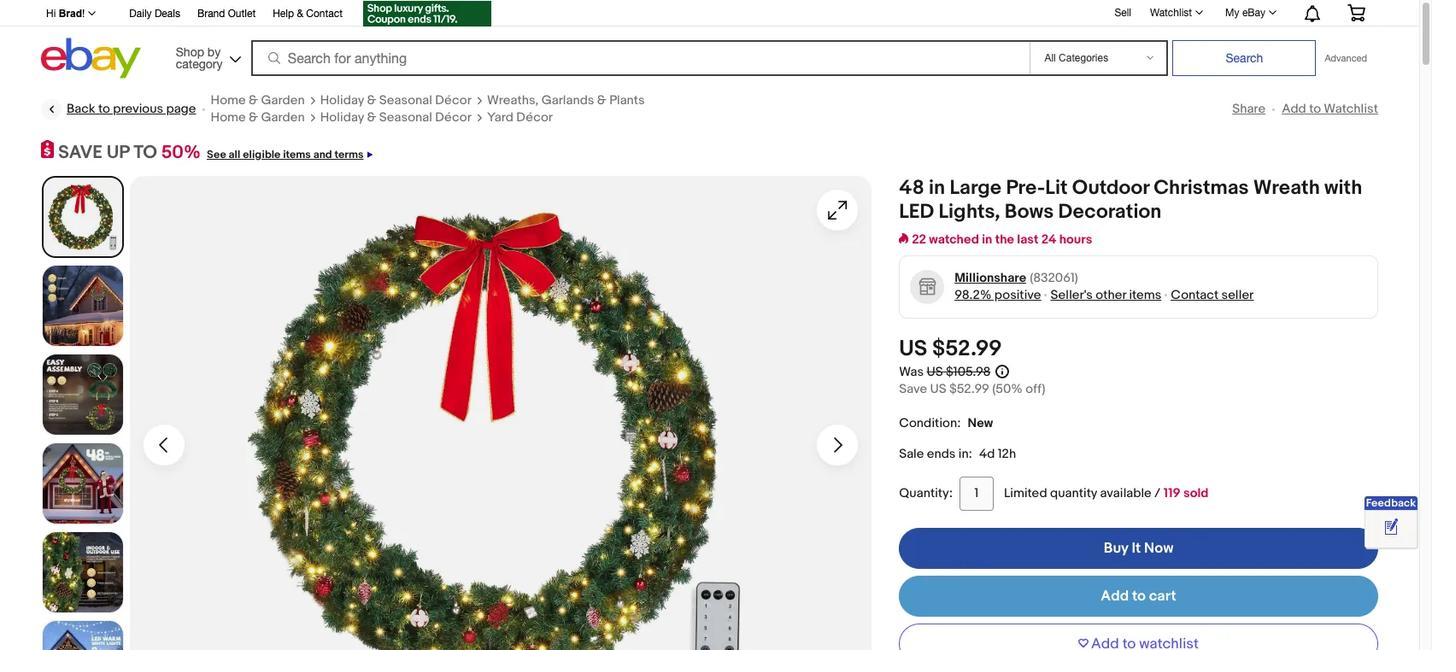Task type: locate. For each thing, give the bounding box(es) containing it.
save us $52.99 (50% off)
[[899, 381, 1046, 397]]

1 horizontal spatial to
[[1133, 588, 1146, 605]]

décor
[[435, 92, 472, 109], [435, 109, 472, 126], [517, 109, 553, 126]]

1 vertical spatial us
[[927, 364, 943, 380]]

add to watchlist link
[[1282, 101, 1379, 117]]

add right share
[[1282, 101, 1307, 117]]

us right was
[[927, 364, 943, 380]]

christmas
[[1154, 176, 1249, 200]]

back to previous page link
[[41, 99, 196, 120]]

pre-
[[1006, 176, 1046, 200]]

2 vertical spatial us
[[930, 381, 947, 397]]

home & garden link for yard décor
[[211, 109, 305, 127]]

home & garden for wreaths,
[[211, 92, 305, 109]]

to
[[134, 142, 157, 164]]

cart
[[1149, 588, 1177, 605]]

see all eligible items and terms
[[207, 148, 364, 162]]

&
[[297, 8, 303, 20], [249, 92, 258, 109], [367, 92, 376, 109], [597, 92, 607, 109], [249, 109, 258, 126], [367, 109, 376, 126]]

holiday & seasonal décor for wreaths, garlands & plants
[[320, 92, 472, 109]]

1 horizontal spatial in
[[982, 231, 993, 248]]

0 horizontal spatial watchlist
[[1151, 7, 1193, 19]]

1 vertical spatial watchlist
[[1324, 101, 1379, 117]]

1 garden from the top
[[261, 92, 305, 109]]

items left and on the left top of page
[[283, 148, 311, 162]]

yard décor link
[[487, 109, 553, 127]]

0 vertical spatial seasonal
[[379, 92, 432, 109]]

garden
[[261, 92, 305, 109], [261, 109, 305, 126]]

wreaths, garlands & plants link
[[487, 92, 645, 109]]

shop by category button
[[168, 38, 245, 75]]

1 home & garden link from the top
[[211, 92, 305, 109]]

led
[[899, 200, 934, 224]]

seller's other items
[[1051, 287, 1162, 303]]

off)
[[1026, 381, 1046, 397]]

add for add to cart
[[1101, 588, 1129, 605]]

décor left yard
[[435, 109, 472, 126]]

yard décor
[[487, 109, 553, 126]]

1 vertical spatial add
[[1101, 588, 1129, 605]]

décor down wreaths,
[[517, 109, 553, 126]]

contact left seller
[[1171, 287, 1219, 303]]

the
[[996, 231, 1015, 248]]

in left the
[[982, 231, 993, 248]]

0 vertical spatial home & garden
[[211, 92, 305, 109]]

contact
[[306, 8, 343, 20], [1171, 287, 1219, 303]]

0 vertical spatial $52.99
[[933, 336, 1002, 362]]

1 holiday from the top
[[320, 92, 364, 109]]

in
[[929, 176, 946, 200], [982, 231, 993, 248]]

millionshare
[[955, 270, 1027, 286]]

seller's other items link
[[1051, 287, 1162, 303]]

1 vertical spatial home
[[211, 109, 246, 126]]

0 vertical spatial home
[[211, 92, 246, 109]]

1 horizontal spatial add
[[1282, 101, 1307, 117]]

1 vertical spatial holiday & seasonal décor
[[320, 109, 472, 126]]

your shopping cart image
[[1347, 4, 1367, 21]]

home
[[211, 92, 246, 109], [211, 109, 246, 126]]

1 vertical spatial in
[[982, 231, 993, 248]]

2 holiday & seasonal décor from the top
[[320, 109, 472, 126]]

0 vertical spatial holiday & seasonal décor
[[320, 92, 472, 109]]

lit
[[1046, 176, 1068, 200]]

(832061)
[[1030, 270, 1079, 286]]

ebay
[[1243, 7, 1266, 19]]

2 holiday & seasonal décor link from the top
[[320, 109, 472, 127]]

us for save
[[930, 381, 947, 397]]

$52.99 up $105.98 on the bottom of the page
[[933, 336, 1002, 362]]

1 vertical spatial $52.99
[[950, 381, 990, 397]]

account navigation
[[37, 0, 1379, 29]]

1 home & garden from the top
[[211, 92, 305, 109]]

to for cart
[[1133, 588, 1146, 605]]

items right other
[[1130, 287, 1162, 303]]

1 vertical spatial items
[[1130, 287, 1162, 303]]

and
[[313, 148, 332, 162]]

buy
[[1104, 540, 1129, 557]]

in inside 48 in large pre-lit outdoor christmas wreath with led lights, bows decoration
[[929, 176, 946, 200]]

98.2%
[[955, 287, 992, 303]]

1 horizontal spatial contact
[[1171, 287, 1219, 303]]

0 horizontal spatial contact
[[306, 8, 343, 20]]

2 garden from the top
[[261, 109, 305, 126]]

home up all
[[211, 109, 246, 126]]

0 vertical spatial add
[[1282, 101, 1307, 117]]

watchlist down advanced
[[1324, 101, 1379, 117]]

2 seasonal from the top
[[379, 109, 432, 126]]

brand outlet
[[197, 8, 256, 20]]

décor left wreaths,
[[435, 92, 472, 109]]

feedback
[[1367, 497, 1417, 510]]

to right the back
[[98, 101, 110, 117]]

contact right help
[[306, 8, 343, 20]]

119
[[1164, 485, 1181, 501]]

home & garden
[[211, 92, 305, 109], [211, 109, 305, 126]]

Search for anything text field
[[254, 42, 1027, 74]]

home & garden link for wreaths, garlands & plants
[[211, 92, 305, 109]]

see all eligible items and terms link
[[201, 142, 373, 164]]

sold
[[1184, 485, 1209, 501]]

in right 48
[[929, 176, 946, 200]]

seller's
[[1051, 287, 1093, 303]]

1 seasonal from the top
[[379, 92, 432, 109]]

home for wreaths,
[[211, 92, 246, 109]]

0 vertical spatial contact
[[306, 8, 343, 20]]

outlet
[[228, 8, 256, 20]]

48 in large pre-lit outdoor christmas wreath with led lights, bows decoration - picture 1 of 7 image
[[130, 176, 872, 650]]

0 horizontal spatial in
[[929, 176, 946, 200]]

0 horizontal spatial to
[[98, 101, 110, 117]]

1 vertical spatial holiday
[[320, 109, 364, 126]]

home down the category
[[211, 92, 246, 109]]

$52.99 down $105.98 on the bottom of the page
[[950, 381, 990, 397]]

None submit
[[1173, 40, 1317, 76]]

items inside see all eligible items and terms link
[[283, 148, 311, 162]]

watchlist link
[[1141, 3, 1211, 23]]

24
[[1042, 231, 1057, 248]]

22
[[912, 231, 927, 248]]

0 vertical spatial watchlist
[[1151, 7, 1193, 19]]

2 home & garden link from the top
[[211, 109, 305, 127]]

holiday
[[320, 92, 364, 109], [320, 109, 364, 126]]

$52.99
[[933, 336, 1002, 362], [950, 381, 990, 397]]

0 vertical spatial items
[[283, 148, 311, 162]]

back to previous page
[[67, 101, 196, 117]]

2 horizontal spatial to
[[1310, 101, 1322, 117]]

0 vertical spatial in
[[929, 176, 946, 200]]

positive
[[995, 287, 1042, 303]]

1 home from the top
[[211, 92, 246, 109]]

quantity:
[[899, 485, 953, 501]]

2 home from the top
[[211, 109, 246, 126]]

my
[[1226, 7, 1240, 19]]

1 holiday & seasonal décor link from the top
[[320, 92, 472, 109]]

get the coupon image
[[363, 1, 491, 26]]

1 vertical spatial home & garden
[[211, 109, 305, 126]]

us
[[899, 336, 928, 362], [927, 364, 943, 380], [930, 381, 947, 397]]

save up to 50%
[[58, 142, 201, 164]]

decoration
[[1059, 200, 1162, 224]]

2 holiday from the top
[[320, 109, 364, 126]]

shop by category banner
[[37, 0, 1379, 83]]

hi
[[46, 8, 56, 20]]

0 vertical spatial holiday
[[320, 92, 364, 109]]

98.2% positive link
[[955, 287, 1042, 303]]

sell link
[[1107, 7, 1139, 18]]

millionshare link
[[955, 270, 1027, 287]]

Quantity: text field
[[960, 477, 994, 511]]

seasonal
[[379, 92, 432, 109], [379, 109, 432, 126]]

1 vertical spatial seasonal
[[379, 109, 432, 126]]

add left cart
[[1101, 588, 1129, 605]]

hi brad !
[[46, 8, 85, 20]]

to for previous
[[98, 101, 110, 117]]

0 horizontal spatial items
[[283, 148, 311, 162]]

to down advanced link
[[1310, 101, 1322, 117]]

us down was us $105.98 at right
[[930, 381, 947, 397]]

0 vertical spatial garden
[[261, 92, 305, 109]]

help
[[273, 8, 294, 20]]

holiday & seasonal décor
[[320, 92, 472, 109], [320, 109, 472, 126]]

watchlist right sell at right
[[1151, 7, 1193, 19]]

up
[[107, 142, 130, 164]]

holiday & seasonal décor link for yard décor
[[320, 109, 472, 127]]

to left cart
[[1133, 588, 1146, 605]]

2 home & garden from the top
[[211, 109, 305, 126]]

holiday & seasonal décor link
[[320, 92, 472, 109], [320, 109, 472, 127]]

1 holiday & seasonal décor from the top
[[320, 92, 472, 109]]

new
[[968, 415, 993, 431]]

us up was
[[899, 336, 928, 362]]

it
[[1132, 540, 1141, 557]]

holiday & seasonal décor for yard décor
[[320, 109, 472, 126]]

1 horizontal spatial items
[[1130, 287, 1162, 303]]

see
[[207, 148, 226, 162]]

& inside account navigation
[[297, 8, 303, 20]]

shop
[[176, 45, 204, 59]]

1 vertical spatial garden
[[261, 109, 305, 126]]

0 horizontal spatial add
[[1101, 588, 1129, 605]]



Task type: describe. For each thing, give the bounding box(es) containing it.
my ebay link
[[1216, 3, 1285, 23]]

last
[[1017, 231, 1039, 248]]

millionshare (832061)
[[955, 270, 1079, 286]]

all
[[229, 148, 240, 162]]

limited
[[1004, 485, 1048, 501]]

deals
[[155, 8, 180, 20]]

wreaths,
[[487, 92, 539, 109]]

condition:
[[899, 415, 961, 431]]

page
[[166, 101, 196, 117]]

add to cart
[[1101, 588, 1177, 605]]

sell
[[1115, 7, 1132, 18]]

none submit inside shop by category banner
[[1173, 40, 1317, 76]]

décor for wreaths, garlands & plants
[[435, 92, 472, 109]]

shop by category
[[176, 45, 223, 71]]

1 horizontal spatial watchlist
[[1324, 101, 1379, 117]]

with
[[1325, 176, 1363, 200]]

décor for yard décor
[[435, 109, 472, 126]]

watchlist inside account navigation
[[1151, 7, 1193, 19]]

22 watched in the last 24 hours
[[912, 231, 1093, 248]]

in:
[[959, 446, 973, 462]]

large
[[950, 176, 1002, 200]]

daily deals
[[129, 8, 180, 20]]

0 vertical spatial us
[[899, 336, 928, 362]]

share button
[[1233, 101, 1266, 117]]

12h
[[998, 446, 1017, 462]]

daily deals link
[[129, 5, 180, 24]]

picture 4 of 7 image
[[43, 443, 123, 524]]

seller
[[1222, 287, 1254, 303]]

help & contact
[[273, 8, 343, 20]]

now
[[1145, 540, 1174, 557]]

home for yard
[[211, 109, 246, 126]]

48 in large pre-lit outdoor christmas wreath with led lights, bows decoration
[[899, 176, 1363, 224]]

eligible
[[243, 148, 281, 162]]

help & contact link
[[273, 5, 343, 24]]

quantity
[[1051, 485, 1098, 501]]

to for watchlist
[[1310, 101, 1322, 117]]

by
[[208, 45, 221, 59]]

save
[[899, 381, 928, 397]]

/
[[1155, 485, 1161, 501]]

save
[[58, 142, 103, 164]]

contact seller
[[1171, 287, 1254, 303]]

contact inside help & contact link
[[306, 8, 343, 20]]

outdoor
[[1072, 176, 1150, 200]]

!
[[82, 8, 85, 20]]

picture 3 of 7 image
[[43, 354, 123, 435]]

garden for wreaths,
[[261, 92, 305, 109]]

back
[[67, 101, 95, 117]]

brad
[[59, 8, 82, 20]]

advanced
[[1325, 53, 1368, 63]]

daily
[[129, 8, 152, 20]]

seasonal for wreaths, garlands & plants
[[379, 92, 432, 109]]

brand
[[197, 8, 225, 20]]

lights,
[[939, 200, 1001, 224]]

garlands
[[542, 92, 594, 109]]

1 vertical spatial contact
[[1171, 287, 1219, 303]]

contact seller link
[[1171, 287, 1254, 303]]

share
[[1233, 101, 1266, 117]]

sale ends in: 4d 12h
[[899, 446, 1017, 462]]

available
[[1101, 485, 1152, 501]]

sale
[[899, 446, 924, 462]]

bows
[[1005, 200, 1054, 224]]

us $52.99
[[899, 336, 1002, 362]]

50%
[[161, 142, 201, 164]]

picture 2 of 7 image
[[43, 266, 123, 346]]

48
[[899, 176, 925, 200]]

was
[[899, 364, 924, 380]]

wreath
[[1254, 176, 1321, 200]]

garden for yard
[[261, 109, 305, 126]]

plants
[[610, 92, 645, 109]]

seasonal for yard décor
[[379, 109, 432, 126]]

us for was
[[927, 364, 943, 380]]

add to cart link
[[899, 576, 1379, 617]]

ends
[[927, 446, 956, 462]]

limited quantity available / 119 sold
[[1004, 485, 1209, 501]]

brand outlet link
[[197, 5, 256, 24]]

terms
[[335, 148, 364, 162]]

condition: new
[[899, 415, 993, 431]]

other
[[1096, 287, 1127, 303]]

was us $105.98
[[899, 364, 991, 380]]

holiday for wreaths, garlands & plants
[[320, 92, 364, 109]]

advanced link
[[1317, 41, 1376, 75]]

98.2% positive
[[955, 287, 1042, 303]]

previous
[[113, 101, 163, 117]]

picture 5 of 7 image
[[43, 532, 123, 613]]

picture 1 of 7 image
[[44, 177, 122, 256]]

add to watchlist
[[1282, 101, 1379, 117]]

yard
[[487, 109, 514, 126]]

buy it now
[[1104, 540, 1174, 557]]

home & garden for yard
[[211, 109, 305, 126]]

add for add to watchlist
[[1282, 101, 1307, 117]]

4d
[[979, 446, 995, 462]]

millionshare image
[[910, 269, 945, 304]]

holiday & seasonal décor link for wreaths, garlands & plants
[[320, 92, 472, 109]]

holiday for yard décor
[[320, 109, 364, 126]]

category
[[176, 57, 223, 71]]

$105.98
[[946, 364, 991, 380]]

watched
[[929, 231, 979, 248]]



Task type: vqa. For each thing, say whether or not it's contained in the screenshot.
to to the left
yes



